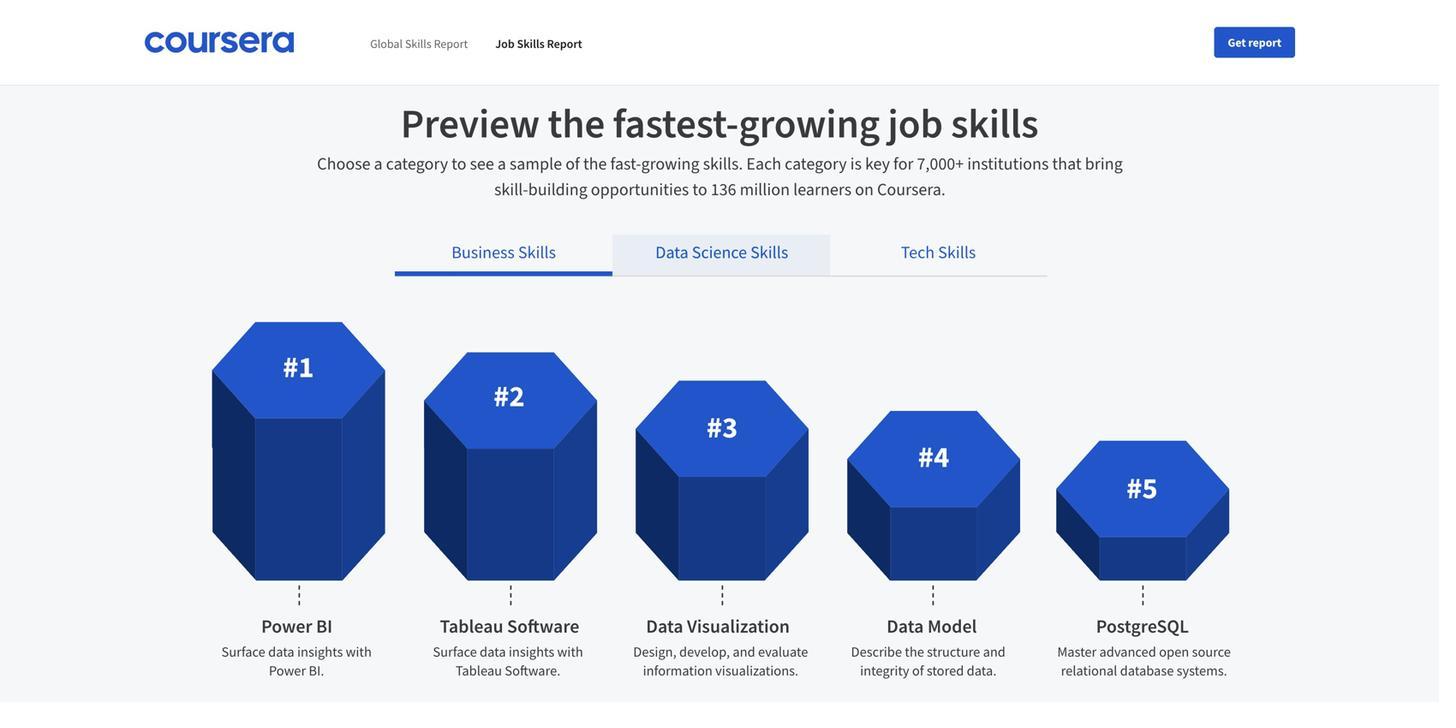 Task type: vqa. For each thing, say whether or not it's contained in the screenshot.
'Job Skills Report'
yes



Task type: locate. For each thing, give the bounding box(es) containing it.
report right job
[[547, 36, 582, 52]]

report for job skills report
[[547, 36, 582, 52]]

2 report from the left
[[547, 36, 582, 52]]

2 skills from the left
[[517, 36, 545, 52]]

job skills report
[[496, 36, 582, 52]]

skills for job
[[517, 36, 545, 52]]

1 report from the left
[[434, 36, 468, 52]]

1 skills from the left
[[405, 36, 432, 52]]

0 horizontal spatial skills
[[405, 36, 432, 52]]

1 horizontal spatial report
[[547, 36, 582, 52]]

report for global skills report
[[434, 36, 468, 52]]

report left job
[[434, 36, 468, 52]]

0 horizontal spatial report
[[434, 36, 468, 52]]

report
[[1249, 35, 1282, 50]]

1 horizontal spatial skills
[[517, 36, 545, 52]]

skills right the global
[[405, 36, 432, 52]]

skills right job
[[517, 36, 545, 52]]

global skills report
[[370, 36, 468, 52]]

report
[[434, 36, 468, 52], [547, 36, 582, 52]]

skills
[[405, 36, 432, 52], [517, 36, 545, 52]]

get report button
[[1215, 27, 1296, 58]]



Task type: describe. For each thing, give the bounding box(es) containing it.
skills for global
[[405, 36, 432, 52]]

global skills report link
[[370, 36, 468, 52]]

get report
[[1228, 35, 1282, 50]]

job skills report link
[[496, 36, 582, 52]]

job
[[496, 36, 515, 52]]

get
[[1228, 35, 1247, 50]]

coursera logo image
[[144, 32, 295, 53]]

global
[[370, 36, 403, 52]]



